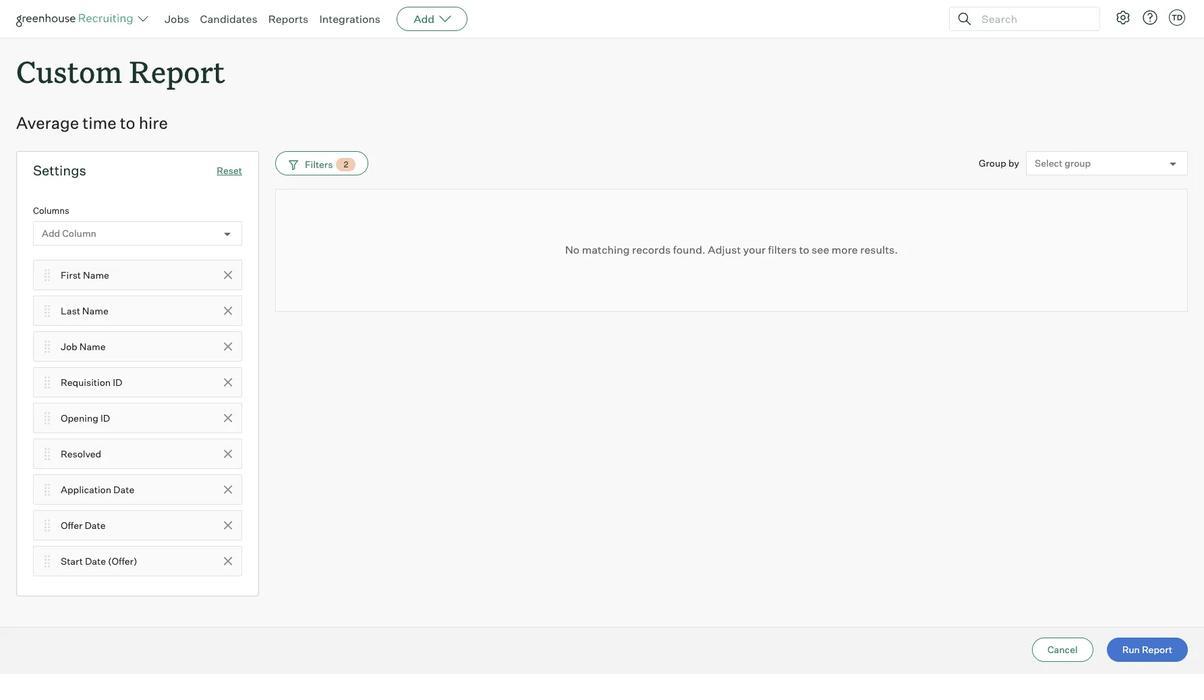 Task type: describe. For each thing, give the bounding box(es) containing it.
opening id
[[61, 412, 110, 424]]

matching
[[582, 243, 630, 257]]

settings
[[33, 162, 86, 179]]

date for offer
[[85, 519, 106, 531]]

average time to hire
[[16, 113, 168, 133]]

no matching records found. adjust your filters to see more results. row group
[[275, 189, 1188, 312]]

(offer)
[[108, 555, 137, 567]]

offer date
[[61, 519, 106, 531]]

your
[[743, 243, 766, 257]]

date for application
[[113, 484, 134, 495]]

Search text field
[[978, 9, 1088, 29]]

to inside row group
[[799, 243, 810, 257]]

custom
[[16, 51, 122, 91]]

found.
[[673, 243, 706, 257]]

select group
[[1035, 158, 1091, 169]]

0 horizontal spatial to
[[120, 113, 135, 133]]

adjust
[[708, 243, 741, 257]]

id for requisition id
[[113, 376, 122, 388]]

2
[[344, 159, 348, 169]]

start date (offer)
[[61, 555, 137, 567]]

reset
[[217, 165, 242, 176]]

start
[[61, 555, 83, 567]]

id for opening id
[[100, 412, 110, 424]]

column
[[62, 228, 96, 239]]

last name
[[61, 305, 108, 316]]

add column
[[42, 228, 96, 239]]

records
[[632, 243, 671, 257]]

filter image
[[287, 159, 298, 170]]

no
[[565, 243, 580, 257]]

cancel
[[1048, 644, 1078, 655]]

first name
[[61, 269, 109, 280]]

jobs
[[165, 12, 189, 26]]

jobs link
[[165, 12, 189, 26]]

report for run report
[[1142, 644, 1173, 655]]

filters
[[768, 243, 797, 257]]

name for first name
[[83, 269, 109, 280]]

application date
[[61, 484, 134, 495]]

td button
[[1169, 9, 1186, 26]]

date for start
[[85, 555, 106, 567]]

job name
[[61, 341, 106, 352]]

greenhouse recruiting image
[[16, 11, 138, 27]]

custom report
[[16, 51, 225, 91]]

job
[[61, 341, 77, 352]]

opening
[[61, 412, 98, 424]]



Task type: vqa. For each thing, say whether or not it's contained in the screenshot.
the left you
no



Task type: locate. For each thing, give the bounding box(es) containing it.
add button
[[397, 7, 468, 31]]

reset link
[[217, 165, 242, 176]]

0 vertical spatial date
[[113, 484, 134, 495]]

1 vertical spatial report
[[1142, 644, 1173, 655]]

average
[[16, 113, 79, 133]]

date right application
[[113, 484, 134, 495]]

to left "see"
[[799, 243, 810, 257]]

2 vertical spatial name
[[79, 341, 106, 352]]

run report
[[1123, 644, 1173, 655]]

id right requisition
[[113, 376, 122, 388]]

name
[[83, 269, 109, 280], [82, 305, 108, 316], [79, 341, 106, 352]]

add
[[414, 12, 435, 26], [42, 228, 60, 239]]

0 vertical spatial add
[[414, 12, 435, 26]]

report
[[129, 51, 225, 91], [1142, 644, 1173, 655]]

see
[[812, 243, 830, 257]]

filters
[[305, 158, 333, 170]]

name right job
[[79, 341, 106, 352]]

reports
[[268, 12, 309, 26]]

1 vertical spatial id
[[100, 412, 110, 424]]

1 vertical spatial date
[[85, 519, 106, 531]]

0 vertical spatial name
[[83, 269, 109, 280]]

id
[[113, 376, 122, 388], [100, 412, 110, 424]]

1 vertical spatial name
[[82, 305, 108, 316]]

last
[[61, 305, 80, 316]]

date right offer
[[85, 519, 106, 531]]

0 vertical spatial report
[[129, 51, 225, 91]]

cancel button
[[1032, 638, 1094, 662]]

group
[[1065, 158, 1091, 169]]

more
[[832, 243, 858, 257]]

run
[[1123, 644, 1140, 655]]

integrations
[[319, 12, 381, 26]]

1 horizontal spatial report
[[1142, 644, 1173, 655]]

first
[[61, 269, 81, 280]]

name for last name
[[82, 305, 108, 316]]

date
[[113, 484, 134, 495], [85, 519, 106, 531], [85, 555, 106, 567]]

report inside button
[[1142, 644, 1173, 655]]

1 horizontal spatial id
[[113, 376, 122, 388]]

resolved
[[61, 448, 101, 459]]

1 horizontal spatial add
[[414, 12, 435, 26]]

id right opening
[[100, 412, 110, 424]]

date right start
[[85, 555, 106, 567]]

1 horizontal spatial to
[[799, 243, 810, 257]]

0 horizontal spatial add
[[42, 228, 60, 239]]

no matching records found. adjust your filters to see more results.
[[565, 243, 898, 257]]

1 vertical spatial to
[[799, 243, 810, 257]]

group by
[[979, 157, 1020, 169]]

report right "run" at the right bottom
[[1142, 644, 1173, 655]]

application
[[61, 484, 111, 495]]

integrations link
[[319, 12, 381, 26]]

0 horizontal spatial report
[[129, 51, 225, 91]]

td
[[1172, 13, 1183, 22]]

time
[[83, 113, 116, 133]]

add inside popup button
[[414, 12, 435, 26]]

name right first at the top of page
[[83, 269, 109, 280]]

select
[[1035, 158, 1063, 169]]

td button
[[1167, 7, 1188, 28]]

requisition id
[[61, 376, 122, 388]]

add for add column
[[42, 228, 60, 239]]

candidates link
[[200, 12, 258, 26]]

0 vertical spatial id
[[113, 376, 122, 388]]

reports link
[[268, 12, 309, 26]]

to left hire
[[120, 113, 135, 133]]

to
[[120, 113, 135, 133], [799, 243, 810, 257]]

group
[[979, 157, 1007, 169]]

name right last
[[82, 305, 108, 316]]

results.
[[860, 243, 898, 257]]

run report button
[[1107, 638, 1188, 662]]

by
[[1009, 157, 1020, 169]]

name for job name
[[79, 341, 106, 352]]

columns
[[33, 205, 69, 216]]

add for add
[[414, 12, 435, 26]]

1 vertical spatial add
[[42, 228, 60, 239]]

report for custom report
[[129, 51, 225, 91]]

0 vertical spatial to
[[120, 113, 135, 133]]

configure image
[[1115, 9, 1132, 26]]

report down jobs link
[[129, 51, 225, 91]]

offer
[[61, 519, 83, 531]]

candidates
[[200, 12, 258, 26]]

2 vertical spatial date
[[85, 555, 106, 567]]

0 horizontal spatial id
[[100, 412, 110, 424]]

requisition
[[61, 376, 111, 388]]

hire
[[139, 113, 168, 133]]



